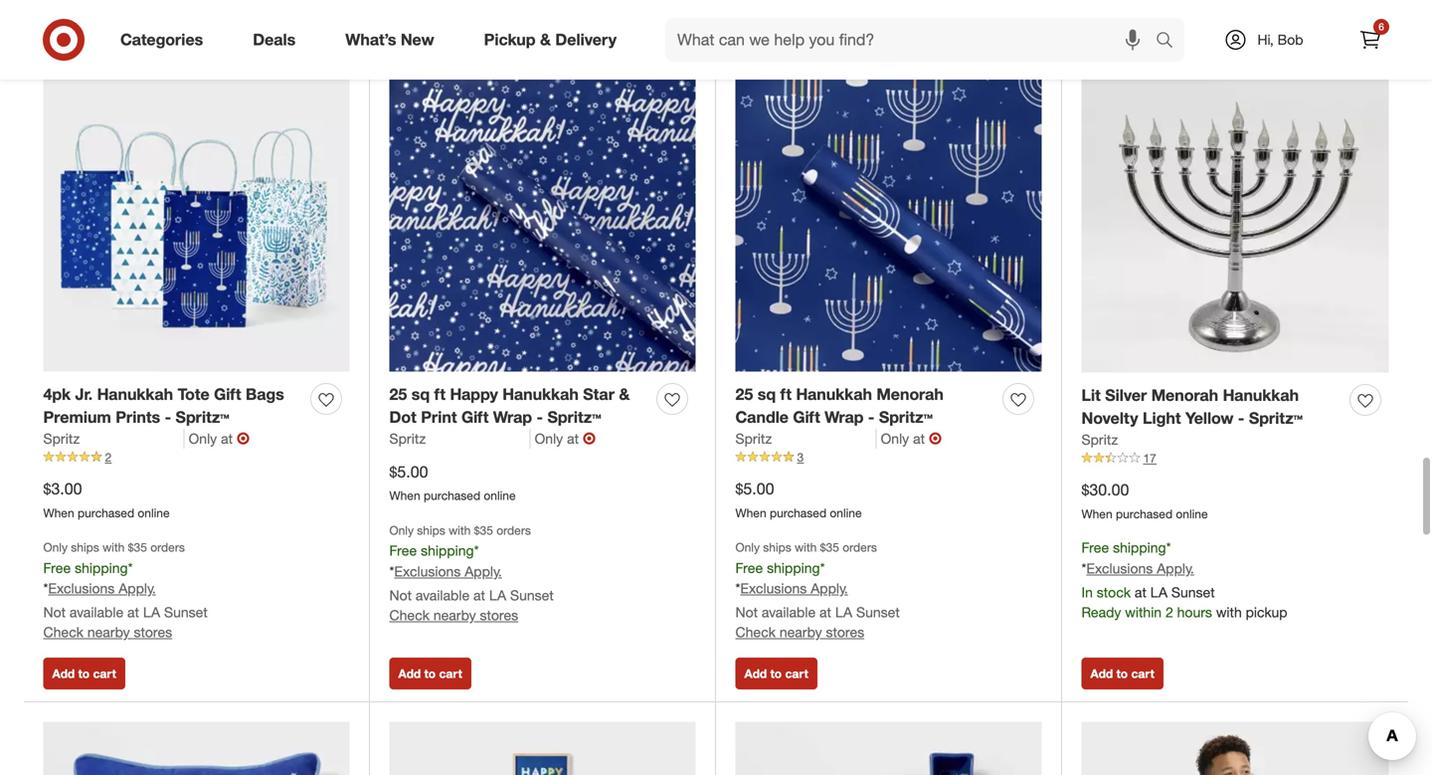 Task type: describe. For each thing, give the bounding box(es) containing it.
0 vertical spatial &
[[540, 30, 551, 49]]

to for lit silver menorah hanukkah novelty light yellow - spritz™
[[1117, 666, 1129, 681]]

free for 4pk  jr. hanukkah tote gift bags premium prints - spritz™
[[43, 559, 71, 576]]

sunset for 25 sq ft happy hanukkah star & dot print gift wrap - spritz™
[[510, 587, 554, 604]]

4pk
[[43, 385, 71, 404]]

bob
[[1278, 31, 1304, 48]]

with for dot
[[449, 523, 471, 538]]

ships for dot
[[417, 523, 446, 538]]

- inside 4pk  jr. hanukkah tote gift bags premium prints - spritz™
[[165, 407, 171, 427]]

only ships with $35 orders free shipping * * exclusions apply. not available at la sunset check nearby stores for prints
[[43, 540, 208, 641]]

spritz™ inside 'lit silver menorah hanukkah novelty light yellow - spritz™'
[[1250, 408, 1304, 428]]

free shipping * * exclusions apply. in stock at  la sunset ready within 2 hours with pickup
[[1082, 539, 1288, 621]]

add for lit silver menorah hanukkah novelty light yellow - spritz™
[[1091, 666, 1114, 681]]

cart for 4pk  jr. hanukkah tote gift bags premium prints - spritz™
[[93, 666, 116, 681]]

nearby for prints
[[87, 624, 130, 641]]

prints
[[116, 407, 160, 427]]

spritz link for wrap
[[736, 429, 877, 449]]

sunset inside the free shipping * * exclusions apply. in stock at  la sunset ready within 2 hours with pickup
[[1172, 584, 1216, 601]]

not for 25 sq ft hanukkah menorah candle gift wrap - spritz™
[[736, 604, 758, 621]]

4pk  jr. hanukkah tote gift bags premium prints - spritz™
[[43, 385, 284, 427]]

pickup & delivery link
[[467, 18, 642, 62]]

free inside the free shipping * * exclusions apply. in stock at  la sunset ready within 2 hours with pickup
[[1082, 539, 1110, 556]]

available for wrap
[[762, 604, 816, 621]]

dot
[[390, 407, 417, 427]]

with for wrap
[[795, 540, 817, 555]]

gift inside 25 sq ft happy hanukkah star & dot print gift wrap - spritz™
[[462, 407, 489, 427]]

lit silver menorah hanukkah novelty light yellow - spritz™
[[1082, 386, 1304, 428]]

add to cart button for 4pk  jr. hanukkah tote gift bags premium prints - spritz™
[[43, 658, 125, 690]]

exclusions inside the free shipping * * exclusions apply. in stock at  la sunset ready within 2 hours with pickup
[[1087, 560, 1154, 577]]

gift inside 4pk  jr. hanukkah tote gift bags premium prints - spritz™
[[214, 385, 241, 404]]

check stores
[[745, 10, 816, 25]]

available for dot
[[416, 587, 470, 604]]

gift inside 25 sq ft hanukkah menorah candle gift wrap - spritz™
[[793, 407, 821, 427]]

shipping for 4pk  jr. hanukkah tote gift bags premium prints - spritz™
[[75, 559, 128, 576]]

online for wrap
[[830, 505, 862, 520]]

spritz™ inside 25 sq ft hanukkah menorah candle gift wrap - spritz™
[[880, 407, 933, 427]]

ft for happy
[[434, 385, 446, 404]]

17
[[1144, 451, 1157, 466]]

17 link
[[1082, 450, 1390, 467]]

search
[[1147, 32, 1195, 51]]

What can we help you find? suggestions appear below search field
[[666, 18, 1161, 62]]

check for 25 sq ft hanukkah menorah candle gift wrap - spritz™
[[736, 624, 776, 641]]

$5.00 when purchased online for dot
[[390, 462, 516, 503]]

6 link
[[1349, 18, 1393, 62]]

ft for hanukkah
[[781, 385, 792, 404]]

$5.00 for 25 sq ft happy hanukkah star & dot print gift wrap - spritz™
[[390, 462, 428, 481]]

deals link
[[236, 18, 321, 62]]

check nearby stores button for wrap
[[736, 623, 865, 642]]

jr.
[[75, 385, 93, 404]]

premium
[[43, 407, 111, 427]]

available for prints
[[70, 604, 124, 621]]

exclusions for 25 sq ft happy hanukkah star & dot print gift wrap - spritz™
[[394, 563, 461, 580]]

online for dot
[[484, 488, 516, 503]]

2 link
[[43, 449, 350, 466]]

- inside 25 sq ft hanukkah menorah candle gift wrap - spritz™
[[869, 407, 875, 427]]

delivery
[[556, 30, 617, 49]]

$5.00 when purchased online for wrap
[[736, 479, 862, 520]]

spritz for 25 sq ft happy hanukkah star & dot print gift wrap - spritz™
[[390, 430, 426, 447]]

25 sq ft happy hanukkah star & dot print gift wrap - spritz™
[[390, 385, 630, 427]]

spritz down novelty
[[1082, 431, 1119, 448]]

¬ for hanukkah
[[583, 429, 596, 448]]

wrap inside 25 sq ft happy hanukkah star & dot print gift wrap - spritz™
[[493, 407, 532, 427]]

add to cart button for 25 sq ft hanukkah menorah candle gift wrap - spritz™
[[736, 658, 818, 690]]

add for 4pk  jr. hanukkah tote gift bags premium prints - spritz™
[[52, 666, 75, 681]]

check stores button
[[736, 1, 825, 33]]

hi, bob
[[1258, 31, 1304, 48]]

sq for happy
[[412, 385, 430, 404]]

online for -
[[1177, 506, 1209, 521]]

6
[[1379, 20, 1385, 33]]

apply. for 25 sq ft hanukkah menorah candle gift wrap - spritz™
[[811, 580, 849, 597]]

add for 25 sq ft happy hanukkah star & dot print gift wrap - spritz™
[[399, 666, 421, 681]]

add to cart for 25 sq ft happy hanukkah star & dot print gift wrap - spritz™
[[399, 666, 463, 681]]

check for 4pk  jr. hanukkah tote gift bags premium prints - spritz™
[[43, 624, 84, 641]]

spritz link for prints
[[43, 429, 185, 449]]

with inside the free shipping * * exclusions apply. in stock at  la sunset ready within 2 hours with pickup
[[1217, 604, 1243, 621]]

spritz™ inside 25 sq ft happy hanukkah star & dot print gift wrap - spritz™
[[548, 407, 602, 427]]

hanukkah inside 4pk  jr. hanukkah tote gift bags premium prints - spritz™
[[97, 385, 173, 404]]

hours
[[1178, 604, 1213, 621]]

2 inside the free shipping * * exclusions apply. in stock at  la sunset ready within 2 hours with pickup
[[1166, 604, 1174, 621]]

lit
[[1082, 386, 1101, 405]]

stock
[[1097, 584, 1131, 601]]

tote
[[178, 385, 210, 404]]

exclusions apply. link for 4pk  jr. hanukkah tote gift bags premium prints - spritz™
[[48, 580, 156, 597]]

pickup & delivery
[[484, 30, 617, 49]]

orders for dot
[[497, 523, 531, 538]]

$30.00
[[1082, 480, 1130, 500]]

apply. for 25 sq ft happy hanukkah star & dot print gift wrap - spritz™
[[465, 563, 502, 580]]

cart for 25 sq ft happy hanukkah star & dot print gift wrap - spritz™
[[439, 666, 463, 681]]

$3.00
[[43, 479, 82, 499]]

$3.00 when purchased online
[[43, 479, 170, 520]]

only at ¬ for menorah
[[881, 429, 942, 448]]

$35 for wrap
[[821, 540, 840, 555]]

25 for 25 sq ft happy hanukkah star & dot print gift wrap - spritz™
[[390, 385, 407, 404]]

purchased for dot
[[424, 488, 481, 503]]

check inside button
[[745, 10, 779, 25]]

orders for prints
[[150, 540, 185, 555]]

25 sq ft happy hanukkah star & dot print gift wrap - spritz™ link
[[390, 383, 649, 429]]

¬ for gift
[[237, 429, 250, 448]]

exclusions apply. link for 25 sq ft happy hanukkah star & dot print gift wrap - spritz™
[[394, 563, 502, 580]]

ready
[[1082, 604, 1122, 621]]

novelty
[[1082, 408, 1139, 428]]

ships for prints
[[71, 540, 99, 555]]

add to cart button for 25 sq ft happy hanukkah star & dot print gift wrap - spritz™
[[390, 658, 472, 690]]

4pk  jr. hanukkah tote gift bags premium prints - spritz™ link
[[43, 383, 303, 429]]

free for 25 sq ft hanukkah menorah candle gift wrap - spritz™
[[736, 559, 763, 576]]

candle
[[736, 407, 789, 427]]

to for 4pk  jr. hanukkah tote gift bags premium prints - spritz™
[[78, 666, 90, 681]]

add to cart for 25 sq ft hanukkah menorah candle gift wrap - spritz™
[[745, 666, 809, 681]]

$35 for prints
[[128, 540, 147, 555]]

spritz for 4pk  jr. hanukkah tote gift bags premium prints - spritz™
[[43, 430, 80, 447]]

hanukkah inside 25 sq ft happy hanukkah star & dot print gift wrap - spritz™
[[503, 385, 579, 404]]

silver
[[1106, 386, 1148, 405]]

hanukkah inside 25 sq ft hanukkah menorah candle gift wrap - spritz™
[[797, 385, 873, 404]]



Task type: vqa. For each thing, say whether or not it's contained in the screenshot.
Image of 14"x20" Cotton Embroidered Santa with Knit Cap Oblong Decorative Pillow Red - Opalhouse™ designed with Jungalow™
no



Task type: locate. For each thing, give the bounding box(es) containing it.
$5.00 when purchased online down the print
[[390, 462, 516, 503]]

exclusions apply. link
[[1087, 560, 1195, 577], [394, 563, 502, 580], [48, 580, 156, 597], [741, 580, 849, 597]]

$35
[[474, 523, 493, 538], [128, 540, 147, 555], [821, 540, 840, 555]]

purchased down the print
[[424, 488, 481, 503]]

boys' long sleeve button-down shirt - cat & jack™ image
[[1082, 722, 1390, 775], [1082, 722, 1390, 775]]

spritz down premium
[[43, 430, 80, 447]]

check nearby stores button for prints
[[43, 623, 172, 642]]

1 horizontal spatial ft
[[781, 385, 792, 404]]

only at ¬ up 3 link at the right of page
[[881, 429, 942, 448]]

1 horizontal spatial nearby
[[434, 607, 476, 624]]

nearby
[[434, 607, 476, 624], [87, 624, 130, 641], [780, 624, 823, 641]]

1 vertical spatial &
[[619, 385, 630, 404]]

online down 3 link at the right of page
[[830, 505, 862, 520]]

only at ¬ down the 'star'
[[535, 429, 596, 448]]

purchased down 3
[[770, 505, 827, 520]]

2 ft from the left
[[781, 385, 792, 404]]

spritz for 25 sq ft hanukkah menorah candle gift wrap - spritz™
[[736, 430, 772, 447]]

hanukkah
[[97, 385, 173, 404], [503, 385, 579, 404], [797, 385, 873, 404], [1224, 386, 1300, 405]]

1 horizontal spatial ships
[[417, 523, 446, 538]]

online down 25 sq ft happy hanukkah star & dot print gift wrap - spritz™ on the left of page
[[484, 488, 516, 503]]

online down 2 link
[[138, 505, 170, 520]]

1 horizontal spatial $5.00
[[736, 479, 775, 499]]

0 horizontal spatial menorah
[[877, 385, 944, 404]]

free
[[1082, 539, 1110, 556], [390, 542, 417, 559], [43, 559, 71, 576], [736, 559, 763, 576]]

search button
[[1147, 18, 1195, 66]]

1 horizontal spatial sq
[[758, 385, 776, 404]]

hanukkah left the 'star'
[[503, 385, 579, 404]]

purchased inside $30.00 when purchased online
[[1116, 506, 1173, 521]]

shipping
[[1114, 539, 1167, 556], [421, 542, 474, 559], [75, 559, 128, 576], [767, 559, 821, 576]]

ft up the print
[[434, 385, 446, 404]]

sunset
[[1172, 584, 1216, 601], [510, 587, 554, 604], [164, 604, 208, 621], [857, 604, 900, 621]]

1 horizontal spatial menorah
[[1152, 386, 1219, 405]]

shipping inside the free shipping * * exclusions apply. in stock at  la sunset ready within 2 hours with pickup
[[1114, 539, 1167, 556]]

25 inside 25 sq ft happy hanukkah star & dot print gift wrap - spritz™
[[390, 385, 407, 404]]

2 horizontal spatial ¬
[[929, 429, 942, 448]]

shipping for 25 sq ft happy hanukkah star & dot print gift wrap - spritz™
[[421, 542, 474, 559]]

ft up 'candle'
[[781, 385, 792, 404]]

only ships with $35 orders free shipping * * exclusions apply. not available at la sunset check nearby stores for wrap
[[736, 540, 900, 641]]

1 horizontal spatial 25
[[736, 385, 754, 404]]

hanukkah up 3
[[797, 385, 873, 404]]

apply.
[[1158, 560, 1195, 577], [465, 563, 502, 580], [119, 580, 156, 597], [811, 580, 849, 597]]

only at ¬ for gift
[[189, 429, 250, 448]]

$5.00 down 'candle'
[[736, 479, 775, 499]]

not for 4pk  jr. hanukkah tote gift bags premium prints - spritz™
[[43, 604, 66, 621]]

spritz link up 3
[[736, 429, 877, 449]]

purchased
[[424, 488, 481, 503], [78, 505, 134, 520], [770, 505, 827, 520], [1116, 506, 1173, 521]]

1 ft from the left
[[434, 385, 446, 404]]

2 only at ¬ from the left
[[535, 429, 596, 448]]

spritz link
[[43, 429, 185, 449], [390, 429, 531, 449], [736, 429, 877, 449], [1082, 430, 1119, 450]]

stores inside the check stores button
[[783, 10, 816, 25]]

cart for lit silver menorah hanukkah novelty light yellow - spritz™
[[1132, 666, 1155, 681]]

sq inside 25 sq ft happy hanukkah star & dot print gift wrap - spritz™
[[412, 385, 430, 404]]

when inside $30.00 when purchased online
[[1082, 506, 1113, 521]]

online up the free shipping * * exclusions apply. in stock at  la sunset ready within 2 hours with pickup in the right of the page
[[1177, 506, 1209, 521]]

purchased down $3.00
[[78, 505, 134, 520]]

cart
[[93, 10, 116, 25], [1132, 10, 1155, 25], [93, 666, 116, 681], [439, 666, 463, 681], [786, 666, 809, 681], [1132, 666, 1155, 681]]

ft inside 25 sq ft hanukkah menorah candle gift wrap - spritz™
[[781, 385, 792, 404]]

3 link
[[736, 449, 1042, 466]]

la for 4pk  jr. hanukkah tote gift bags premium prints - spritz™
[[143, 604, 160, 621]]

when down 'candle'
[[736, 505, 767, 520]]

hi,
[[1258, 31, 1274, 48]]

25 sq ft hanukkah menorah candle gift wrap - spritz™ image
[[736, 65, 1042, 372], [736, 65, 1042, 372]]

check nearby stores button for dot
[[390, 606, 519, 625]]

0 horizontal spatial available
[[70, 604, 124, 621]]

print
[[421, 407, 457, 427]]

1 horizontal spatial $5.00 when purchased online
[[736, 479, 862, 520]]

exclusions for 4pk  jr. hanukkah tote gift bags premium prints - spritz™
[[48, 580, 115, 597]]

to for 25 sq ft happy hanukkah star & dot print gift wrap - spritz™
[[425, 666, 436, 681]]

wrap inside 25 sq ft hanukkah menorah candle gift wrap - spritz™
[[825, 407, 864, 427]]

sq
[[412, 385, 430, 404], [758, 385, 776, 404]]

1 horizontal spatial &
[[619, 385, 630, 404]]

hanukkah up prints
[[97, 385, 173, 404]]

25 sq ft hanukkah menorah candle gift wrap - spritz™
[[736, 385, 944, 427]]

25 up 'candle'
[[736, 385, 754, 404]]

0 horizontal spatial &
[[540, 30, 551, 49]]

$5.00 when purchased online down 3
[[736, 479, 862, 520]]

0 horizontal spatial $5.00
[[390, 462, 428, 481]]

ships for wrap
[[764, 540, 792, 555]]

at inside the free shipping * * exclusions apply. in stock at  la sunset ready within 2 hours with pickup
[[1135, 584, 1147, 601]]

with for prints
[[103, 540, 125, 555]]

check
[[745, 10, 779, 25], [390, 607, 430, 624], [43, 624, 84, 641], [736, 624, 776, 641]]

sq inside 25 sq ft hanukkah menorah candle gift wrap - spritz™
[[758, 385, 776, 404]]

spritz™ up 3 link at the right of page
[[880, 407, 933, 427]]

0 horizontal spatial check nearby stores button
[[43, 623, 172, 642]]

when down $3.00
[[43, 505, 74, 520]]

lit silver menorah hanukkah novelty light yellow - spritz™ link
[[1082, 384, 1343, 430]]

stores for 25 sq ft hanukkah menorah candle gift wrap - spritz™
[[826, 624, 865, 641]]

nearby for wrap
[[780, 624, 823, 641]]

pickup
[[484, 30, 536, 49]]

0 horizontal spatial only ships with $35 orders free shipping * * exclusions apply. not available at la sunset check nearby stores
[[43, 540, 208, 641]]

2 horizontal spatial gift
[[793, 407, 821, 427]]

spritz™ up the 17 link
[[1250, 408, 1304, 428]]

0 horizontal spatial ships
[[71, 540, 99, 555]]

ships
[[417, 523, 446, 538], [71, 540, 99, 555], [764, 540, 792, 555]]

apply. inside the free shipping * * exclusions apply. in stock at  la sunset ready within 2 hours with pickup
[[1158, 560, 1195, 577]]

2 sq from the left
[[758, 385, 776, 404]]

2 horizontal spatial not
[[736, 604, 758, 621]]

$5.00 for 25 sq ft hanukkah menorah candle gift wrap - spritz™
[[736, 479, 775, 499]]

categories link
[[103, 18, 228, 62]]

in
[[1082, 584, 1094, 601]]

when inside $3.00 when purchased online
[[43, 505, 74, 520]]

available
[[416, 587, 470, 604], [70, 604, 124, 621], [762, 604, 816, 621]]

1 horizontal spatial not
[[390, 587, 412, 604]]

add for 25 sq ft hanukkah menorah candle gift wrap - spritz™
[[745, 666, 767, 681]]

only ships with $35 orders free shipping * * exclusions apply. not available at la sunset check nearby stores
[[390, 523, 554, 624], [43, 540, 208, 641], [736, 540, 900, 641]]

cart for 25 sq ft hanukkah menorah candle gift wrap - spritz™
[[786, 666, 809, 681]]

menorah up 3 link at the right of page
[[877, 385, 944, 404]]

la for 25 sq ft hanukkah menorah candle gift wrap - spritz™
[[836, 604, 853, 621]]

1 25 from the left
[[390, 385, 407, 404]]

wrap down happy at the left of the page
[[493, 407, 532, 427]]

what's new
[[346, 30, 435, 49]]

add to cart for lit silver menorah hanukkah novelty light yellow - spritz™
[[1091, 666, 1155, 681]]

1 horizontal spatial $35
[[474, 523, 493, 538]]

wrap up 3 link at the right of page
[[825, 407, 864, 427]]

add to cart
[[52, 10, 116, 25], [1091, 10, 1155, 25], [52, 666, 116, 681], [399, 666, 463, 681], [745, 666, 809, 681], [1091, 666, 1155, 681]]

menorah
[[877, 385, 944, 404], [1152, 386, 1219, 405]]

2 wrap from the left
[[825, 407, 864, 427]]

to
[[78, 10, 90, 25], [1117, 10, 1129, 25], [78, 666, 90, 681], [425, 666, 436, 681], [771, 666, 782, 681], [1117, 666, 1129, 681]]

sq for hanukkah
[[758, 385, 776, 404]]

0 horizontal spatial only at ¬
[[189, 429, 250, 448]]

2 horizontal spatial available
[[762, 604, 816, 621]]

when for 25 sq ft hanukkah menorah candle gift wrap - spritz™
[[736, 505, 767, 520]]

sunset for 25 sq ft hanukkah menorah candle gift wrap - spritz™
[[857, 604, 900, 621]]

1 horizontal spatial available
[[416, 587, 470, 604]]

2 ¬ from the left
[[583, 429, 596, 448]]

1 horizontal spatial 2
[[1166, 604, 1174, 621]]

'happy hanukkah' reversible wooden wall sign - spritz™ image
[[390, 722, 696, 775], [390, 722, 696, 775]]

0 horizontal spatial $5.00 when purchased online
[[390, 462, 516, 503]]

online for prints
[[138, 505, 170, 520]]

add
[[52, 10, 75, 25], [1091, 10, 1114, 25], [52, 666, 75, 681], [399, 666, 421, 681], [745, 666, 767, 681], [1091, 666, 1114, 681]]

orders for wrap
[[843, 540, 878, 555]]

0 horizontal spatial not
[[43, 604, 66, 621]]

- inside 25 sq ft happy hanukkah star & dot print gift wrap - spritz™
[[537, 407, 543, 427]]

hanukkah up yellow on the right of the page
[[1224, 386, 1300, 405]]

spritz down 'candle'
[[736, 430, 772, 447]]

1 ¬ from the left
[[237, 429, 250, 448]]

0 horizontal spatial 25
[[390, 385, 407, 404]]

$30.00 when purchased online
[[1082, 480, 1209, 521]]

25 up dot
[[390, 385, 407, 404]]

spritz™ down the 'star'
[[548, 407, 602, 427]]

¬ up 3 link at the right of page
[[929, 429, 942, 448]]

ft
[[434, 385, 446, 404], [781, 385, 792, 404]]

la inside the free shipping * * exclusions apply. in stock at  la sunset ready within 2 hours with pickup
[[1151, 584, 1168, 601]]

at
[[221, 430, 233, 447], [567, 430, 579, 447], [914, 430, 925, 447], [1135, 584, 1147, 601], [474, 587, 486, 604], [127, 604, 139, 621], [820, 604, 832, 621]]

gift down happy at the left of the page
[[462, 407, 489, 427]]

spritz link for dot
[[390, 429, 531, 449]]

spritz™ down tote
[[176, 407, 230, 427]]

0 horizontal spatial ft
[[434, 385, 446, 404]]

1 vertical spatial 2
[[1166, 604, 1174, 621]]

1 wrap from the left
[[493, 407, 532, 427]]

when for 4pk  jr. hanukkah tote gift bags premium prints - spritz™
[[43, 505, 74, 520]]

online inside $3.00 when purchased online
[[138, 505, 170, 520]]

only ships with $35 orders free shipping * * exclusions apply. not available at la sunset check nearby stores for dot
[[390, 523, 554, 624]]

stores
[[783, 10, 816, 25], [480, 607, 519, 624], [134, 624, 172, 641], [826, 624, 865, 641]]

3 ¬ from the left
[[929, 429, 942, 448]]

add to cart button for lit silver menorah hanukkah novelty light yellow - spritz™
[[1082, 658, 1164, 690]]

1 only at ¬ from the left
[[189, 429, 250, 448]]

exclusions for 25 sq ft hanukkah menorah candle gift wrap - spritz™
[[741, 580, 807, 597]]

add to cart for 4pk  jr. hanukkah tote gift bags premium prints - spritz™
[[52, 666, 116, 681]]

not
[[390, 587, 412, 604], [43, 604, 66, 621], [736, 604, 758, 621]]

to for 25 sq ft hanukkah menorah candle gift wrap - spritz™
[[771, 666, 782, 681]]

2 left hours
[[1166, 604, 1174, 621]]

¬ down bags on the left
[[237, 429, 250, 448]]

sunset for 4pk  jr. hanukkah tote gift bags premium prints - spritz™
[[164, 604, 208, 621]]

25
[[390, 385, 407, 404], [736, 385, 754, 404]]

spritz™
[[176, 407, 230, 427], [548, 407, 602, 427], [880, 407, 933, 427], [1250, 408, 1304, 428]]

0 horizontal spatial orders
[[150, 540, 185, 555]]

what's
[[346, 30, 396, 49]]

gift up 3
[[793, 407, 821, 427]]

purchased down '$30.00'
[[1116, 506, 1173, 521]]

wrap
[[493, 407, 532, 427], [825, 407, 864, 427]]

4pk  jr. hanukkah tote gift bags premium prints - spritz™ image
[[43, 65, 350, 372], [43, 65, 350, 372]]

la for 25 sq ft happy hanukkah star & dot print gift wrap - spritz™
[[489, 587, 507, 604]]

25 sq ft hanukkah menorah candle gift wrap - spritz™ link
[[736, 383, 996, 429]]

& inside 25 sq ft happy hanukkah star & dot print gift wrap - spritz™
[[619, 385, 630, 404]]

la
[[1151, 584, 1168, 601], [489, 587, 507, 604], [143, 604, 160, 621], [836, 604, 853, 621]]

3ct ceramic hanukkah dreidel bowl set blue - spritz™ image
[[736, 722, 1042, 775], [736, 722, 1042, 775]]

gift right tote
[[214, 385, 241, 404]]

1 sq from the left
[[412, 385, 430, 404]]

menorah inside 'lit silver menorah hanukkah novelty light yellow - spritz™'
[[1152, 386, 1219, 405]]

star
[[583, 385, 615, 404]]

2 up $3.00 when purchased online
[[105, 450, 112, 465]]

1 horizontal spatial ¬
[[583, 429, 596, 448]]

ft inside 25 sq ft happy hanukkah star & dot print gift wrap - spritz™
[[434, 385, 446, 404]]

lit silver menorah hanukkah novelty light yellow - spritz™ image
[[1082, 65, 1390, 373], [1082, 65, 1390, 373]]

only at ¬ for hanukkah
[[535, 429, 596, 448]]

stores for 4pk  jr. hanukkah tote gift bags premium prints - spritz™
[[134, 624, 172, 641]]

when
[[390, 488, 421, 503], [43, 505, 74, 520], [736, 505, 767, 520], [1082, 506, 1113, 521]]

add to cart button
[[43, 1, 125, 33], [1082, 1, 1164, 33], [43, 658, 125, 690], [390, 658, 472, 690], [736, 658, 818, 690], [1082, 658, 1164, 690]]

&
[[540, 30, 551, 49], [619, 385, 630, 404]]

25 sq ft happy hanukkah star & dot print gift wrap - spritz™ image
[[390, 65, 696, 372], [390, 65, 696, 372]]

sq up dot
[[412, 385, 430, 404]]

deals
[[253, 30, 296, 49]]

nearby for dot
[[434, 607, 476, 624]]

spritz
[[43, 430, 80, 447], [390, 430, 426, 447], [736, 430, 772, 447], [1082, 431, 1119, 448]]

only at ¬
[[189, 429, 250, 448], [535, 429, 596, 448], [881, 429, 942, 448]]

hanukkah inside 'lit silver menorah hanukkah novelty light yellow - spritz™'
[[1224, 386, 1300, 405]]

light
[[1143, 408, 1182, 428]]

16"x 16" reversible 'happy hanukkah' square decorative pillow - spritz™ image
[[43, 722, 350, 775], [43, 722, 350, 775]]

when for 25 sq ft happy hanukkah star & dot print gift wrap - spritz™
[[390, 488, 421, 503]]

happy
[[450, 385, 498, 404]]

3
[[798, 450, 804, 465]]

spritz down dot
[[390, 430, 426, 447]]

online
[[484, 488, 516, 503], [138, 505, 170, 520], [830, 505, 862, 520], [1177, 506, 1209, 521]]

1 horizontal spatial wrap
[[825, 407, 864, 427]]

spritz link down novelty
[[1082, 430, 1119, 450]]

25 for 25 sq ft hanukkah menorah candle gift wrap - spritz™
[[736, 385, 754, 404]]

3 only at ¬ from the left
[[881, 429, 942, 448]]

stores for 25 sq ft happy hanukkah star & dot print gift wrap - spritz™
[[480, 607, 519, 624]]

25 inside 25 sq ft hanukkah menorah candle gift wrap - spritz™
[[736, 385, 754, 404]]

0 horizontal spatial nearby
[[87, 624, 130, 641]]

$5.00 when purchased online
[[390, 462, 516, 503], [736, 479, 862, 520]]

0 horizontal spatial ¬
[[237, 429, 250, 448]]

2 horizontal spatial only ships with $35 orders free shipping * * exclusions apply. not available at la sunset check nearby stores
[[736, 540, 900, 641]]

check nearby stores button
[[390, 606, 519, 625], [43, 623, 172, 642], [736, 623, 865, 642]]

2 horizontal spatial ships
[[764, 540, 792, 555]]

when for lit silver menorah hanukkah novelty light yellow - spritz™
[[1082, 506, 1113, 521]]

$5.00
[[390, 462, 428, 481], [736, 479, 775, 499]]

sq up 'candle'
[[758, 385, 776, 404]]

what's new link
[[329, 18, 459, 62]]

only at ¬ up 2 link
[[189, 429, 250, 448]]

when down dot
[[390, 488, 421, 503]]

2 horizontal spatial nearby
[[780, 624, 823, 641]]

2 horizontal spatial only at ¬
[[881, 429, 942, 448]]

1 horizontal spatial check nearby stores button
[[390, 606, 519, 625]]

2 horizontal spatial $35
[[821, 540, 840, 555]]

pickup
[[1246, 604, 1288, 621]]

purchased inside $3.00 when purchased online
[[78, 505, 134, 520]]

with
[[449, 523, 471, 538], [103, 540, 125, 555], [795, 540, 817, 555], [1217, 604, 1243, 621]]

online inside $30.00 when purchased online
[[1177, 506, 1209, 521]]

purchased for -
[[1116, 506, 1173, 521]]

0 horizontal spatial sq
[[412, 385, 430, 404]]

gift
[[214, 385, 241, 404], [462, 407, 489, 427], [793, 407, 821, 427]]

- inside 'lit silver menorah hanukkah novelty light yellow - spritz™'
[[1239, 408, 1245, 428]]

when down '$30.00'
[[1082, 506, 1113, 521]]

¬ down the 'star'
[[583, 429, 596, 448]]

bags
[[246, 385, 284, 404]]

apply. for 4pk  jr. hanukkah tote gift bags premium prints - spritz™
[[119, 580, 156, 597]]

yellow
[[1186, 408, 1234, 428]]

1 horizontal spatial only ships with $35 orders free shipping * * exclusions apply. not available at la sunset check nearby stores
[[390, 523, 554, 624]]

purchased for prints
[[78, 505, 134, 520]]

2
[[105, 450, 112, 465], [1166, 604, 1174, 621]]

exclusions
[[1087, 560, 1154, 577], [394, 563, 461, 580], [48, 580, 115, 597], [741, 580, 807, 597]]

not for 25 sq ft happy hanukkah star & dot print gift wrap - spritz™
[[390, 587, 412, 604]]

¬ for menorah
[[929, 429, 942, 448]]

1 horizontal spatial orders
[[497, 523, 531, 538]]

shipping for 25 sq ft hanukkah menorah candle gift wrap - spritz™
[[767, 559, 821, 576]]

check for 25 sq ft happy hanukkah star & dot print gift wrap - spritz™
[[390, 607, 430, 624]]

spritz™ inside 4pk  jr. hanukkah tote gift bags premium prints - spritz™
[[176, 407, 230, 427]]

purchased for wrap
[[770, 505, 827, 520]]

2 horizontal spatial check nearby stores button
[[736, 623, 865, 642]]

only
[[189, 430, 217, 447], [535, 430, 563, 447], [881, 430, 910, 447], [390, 523, 414, 538], [43, 540, 68, 555], [736, 540, 760, 555]]

1 horizontal spatial only at ¬
[[535, 429, 596, 448]]

1 horizontal spatial gift
[[462, 407, 489, 427]]

0 horizontal spatial $35
[[128, 540, 147, 555]]

spritz link down the print
[[390, 429, 531, 449]]

menorah up light
[[1152, 386, 1219, 405]]

0 horizontal spatial 2
[[105, 450, 112, 465]]

0 horizontal spatial wrap
[[493, 407, 532, 427]]

*
[[1167, 539, 1172, 556], [474, 542, 479, 559], [128, 559, 133, 576], [821, 559, 825, 576], [1082, 560, 1087, 577], [390, 563, 394, 580], [43, 580, 48, 597], [736, 580, 741, 597]]

exclusions apply. link for 25 sq ft hanukkah menorah candle gift wrap - spritz™
[[741, 580, 849, 597]]

2 horizontal spatial orders
[[843, 540, 878, 555]]

menorah inside 25 sq ft hanukkah menorah candle gift wrap - spritz™
[[877, 385, 944, 404]]

& right pickup
[[540, 30, 551, 49]]

$35 for dot
[[474, 523, 493, 538]]

new
[[401, 30, 435, 49]]

spritz link down prints
[[43, 429, 185, 449]]

0 horizontal spatial gift
[[214, 385, 241, 404]]

free for 25 sq ft happy hanukkah star & dot print gift wrap - spritz™
[[390, 542, 417, 559]]

within
[[1126, 604, 1162, 621]]

¬
[[237, 429, 250, 448], [583, 429, 596, 448], [929, 429, 942, 448]]

2 25 from the left
[[736, 385, 754, 404]]

$5.00 down dot
[[390, 462, 428, 481]]

categories
[[120, 30, 203, 49]]

& right the 'star'
[[619, 385, 630, 404]]

0 vertical spatial 2
[[105, 450, 112, 465]]



